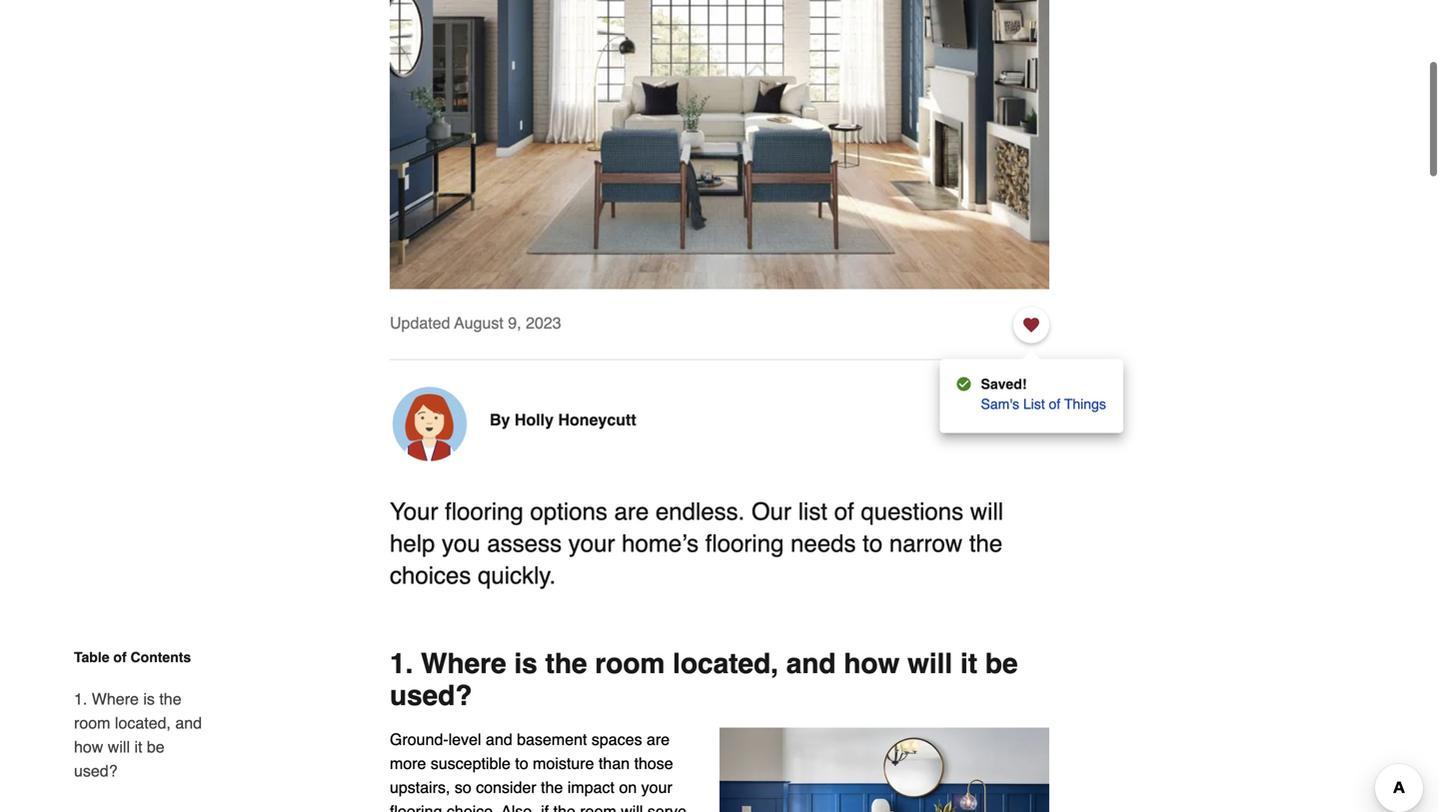 Task type: locate. For each thing, give the bounding box(es) containing it.
is up basement
[[514, 648, 537, 680]]

room down table
[[74, 714, 110, 733]]

1 vertical spatial it
[[134, 738, 142, 757]]

where up the level
[[421, 648, 506, 680]]

1 horizontal spatial located,
[[673, 648, 778, 680]]

to right needs
[[863, 530, 883, 558]]

to up consider
[[515, 754, 528, 773]]

0 horizontal spatial 1. where is the room located, and how will it be used?
[[74, 690, 202, 781]]

1. inside table of contents "element"
[[74, 690, 87, 709]]

0 vertical spatial your
[[568, 530, 615, 558]]

1 horizontal spatial be
[[985, 648, 1018, 680]]

the
[[969, 530, 1003, 558], [545, 648, 587, 680], [159, 690, 181, 709], [541, 778, 563, 797], [553, 802, 576, 812]]

will inside table of contents "element"
[[108, 738, 130, 757]]

your down options
[[568, 530, 615, 558]]

impact
[[568, 778, 615, 797]]

on
[[619, 778, 637, 797]]

2 horizontal spatial flooring
[[705, 530, 784, 558]]

home's
[[622, 530, 699, 558]]

holly honeycutt image
[[390, 384, 470, 464]]

are
[[614, 498, 649, 526], [647, 730, 670, 749]]

august
[[454, 314, 504, 332]]

1.
[[390, 648, 413, 680], [74, 690, 87, 709]]

is
[[514, 648, 537, 680], [143, 690, 155, 709]]

0 vertical spatial flooring
[[445, 498, 524, 526]]

your
[[568, 530, 615, 558], [641, 778, 672, 797]]

0 horizontal spatial be
[[147, 738, 165, 757]]

how
[[844, 648, 900, 680], [74, 738, 103, 757]]

room up spaces
[[595, 648, 665, 680]]

moisture
[[533, 754, 594, 773]]

list
[[798, 498, 828, 526]]

1 vertical spatial used?
[[74, 762, 118, 781]]

the right narrow
[[969, 530, 1003, 558]]

it inside table of contents "element"
[[134, 738, 142, 757]]

1 vertical spatial to
[[515, 754, 528, 773]]

your down those in the left of the page
[[641, 778, 672, 797]]

0 vertical spatial to
[[863, 530, 883, 558]]

list
[[1023, 396, 1045, 412]]

0 vertical spatial located,
[[673, 648, 778, 680]]

1. where is the room located, and how will it be used? up those in the left of the page
[[390, 648, 1018, 712]]

0 vertical spatial used?
[[390, 680, 472, 712]]

2 vertical spatial room
[[580, 802, 616, 812]]

saved!
[[981, 376, 1027, 392]]

table
[[74, 650, 109, 666]]

0 vertical spatial where
[[421, 648, 506, 680]]

room inside ground-level and basement spaces are more susceptible to moisture than those upstairs, so consider the impact on your flooring choice. also, if the room will se
[[580, 802, 616, 812]]

flooring inside ground-level and basement spaces are more susceptible to moisture than those upstairs, so consider the impact on your flooring choice. also, if the room will se
[[390, 802, 442, 812]]

1. where is the room located, and how will it be used? down table of contents
[[74, 690, 202, 781]]

it
[[960, 648, 977, 680], [134, 738, 142, 757]]

1 vertical spatial 1.
[[74, 690, 87, 709]]

0 horizontal spatial of
[[113, 650, 127, 666]]

2 horizontal spatial and
[[786, 648, 836, 680]]

level
[[448, 730, 481, 749]]

and inside ground-level and basement spaces are more susceptible to moisture than those upstairs, so consider the impact on your flooring choice. also, if the room will se
[[486, 730, 512, 749]]

1 vertical spatial is
[[143, 690, 155, 709]]

of
[[1049, 396, 1061, 412], [834, 498, 854, 526], [113, 650, 127, 666]]

are up those in the left of the page
[[647, 730, 670, 749]]

of inside "element"
[[113, 650, 127, 666]]

2 vertical spatial flooring
[[390, 802, 442, 812]]

options
[[530, 498, 608, 526]]

flooring down upstairs,
[[390, 802, 442, 812]]

0 horizontal spatial flooring
[[390, 802, 442, 812]]

0 horizontal spatial how
[[74, 738, 103, 757]]

0 horizontal spatial and
[[175, 714, 202, 733]]

quickly.
[[478, 562, 556, 589]]

located, inside table of contents "element"
[[115, 714, 171, 733]]

1 horizontal spatial to
[[863, 530, 883, 558]]

the inside your flooring options are endless. our list of questions will help you assess your home's flooring needs to narrow the choices quickly.
[[969, 530, 1003, 558]]

your
[[390, 498, 438, 526]]

0 horizontal spatial 1.
[[74, 690, 87, 709]]

0 horizontal spatial where
[[92, 690, 139, 709]]

your inside your flooring options are endless. our list of questions will help you assess your home's flooring needs to narrow the choices quickly.
[[568, 530, 615, 558]]

1 horizontal spatial it
[[960, 648, 977, 680]]

room down 'impact'
[[580, 802, 616, 812]]

1 horizontal spatial 1.
[[390, 648, 413, 680]]

to
[[863, 530, 883, 558], [515, 754, 528, 773]]

1 horizontal spatial and
[[486, 730, 512, 749]]

used?
[[390, 680, 472, 712], [74, 762, 118, 781]]

be
[[985, 648, 1018, 680], [147, 738, 165, 757]]

0 vertical spatial is
[[514, 648, 537, 680]]

the down contents
[[159, 690, 181, 709]]

1. where is the room located, and how will it be used?
[[390, 648, 1018, 712], [74, 690, 202, 781]]

and
[[786, 648, 836, 680], [175, 714, 202, 733], [486, 730, 512, 749]]

1 vertical spatial be
[[147, 738, 165, 757]]

0 vertical spatial how
[[844, 648, 900, 680]]

updated august 9, 2023
[[390, 314, 561, 332]]

room
[[595, 648, 665, 680], [74, 714, 110, 733], [580, 802, 616, 812]]

0 horizontal spatial is
[[143, 690, 155, 709]]

where down table of contents
[[92, 690, 139, 709]]

of right "list" at the right of page
[[834, 498, 854, 526]]

1 vertical spatial room
[[74, 714, 110, 733]]

flooring
[[445, 498, 524, 526], [705, 530, 784, 558], [390, 802, 442, 812]]

so
[[455, 778, 472, 797]]

2 vertical spatial of
[[113, 650, 127, 666]]

where
[[421, 648, 506, 680], [92, 690, 139, 709]]

1 horizontal spatial of
[[834, 498, 854, 526]]

0 horizontal spatial it
[[134, 738, 142, 757]]

contents
[[130, 650, 191, 666]]

1 vertical spatial of
[[834, 498, 854, 526]]

by holly honeycutt
[[490, 411, 636, 429]]

of right table
[[113, 650, 127, 666]]

will
[[970, 498, 1003, 526], [908, 648, 953, 680], [108, 738, 130, 757], [621, 802, 643, 812]]

holly
[[515, 411, 554, 429]]

0 horizontal spatial to
[[515, 754, 528, 773]]

1 vertical spatial where
[[92, 690, 139, 709]]

the up basement
[[545, 648, 587, 680]]

your flooring options are endless. our list of questions will help you assess your home's flooring needs to narrow the choices quickly.
[[390, 498, 1003, 589]]

1 vertical spatial how
[[74, 738, 103, 757]]

ground-level and basement spaces are more susceptible to moisture than those upstairs, so consider the impact on your flooring choice. also, if the room will se
[[390, 730, 899, 812]]

0 horizontal spatial located,
[[115, 714, 171, 733]]

1 vertical spatial are
[[647, 730, 670, 749]]

1 horizontal spatial is
[[514, 648, 537, 680]]

flooring up the you
[[445, 498, 524, 526]]

are up home's
[[614, 498, 649, 526]]

heart filled image
[[1023, 314, 1039, 336]]

is down contents
[[143, 690, 155, 709]]

1. down table
[[74, 690, 87, 709]]

0 vertical spatial it
[[960, 648, 977, 680]]

0 vertical spatial are
[[614, 498, 649, 526]]

0 vertical spatial be
[[985, 648, 1018, 680]]

will inside your flooring options are endless. our list of questions will help you assess your home's flooring needs to narrow the choices quickly.
[[970, 498, 1003, 526]]

located,
[[673, 648, 778, 680], [115, 714, 171, 733]]

0 vertical spatial of
[[1049, 396, 1061, 412]]

of right list
[[1049, 396, 1061, 412]]

flooring down our
[[705, 530, 784, 558]]

our
[[752, 498, 792, 526]]

2 horizontal spatial of
[[1049, 396, 1061, 412]]

0 horizontal spatial your
[[568, 530, 615, 558]]

1. up ground- at the left of the page
[[390, 648, 413, 680]]

1 horizontal spatial your
[[641, 778, 672, 797]]

1 vertical spatial located,
[[115, 714, 171, 733]]

ground-
[[390, 730, 448, 749]]

0 vertical spatial 1.
[[390, 648, 413, 680]]

assess
[[487, 530, 562, 558]]

0 horizontal spatial used?
[[74, 762, 118, 781]]

1 horizontal spatial how
[[844, 648, 900, 680]]

1 vertical spatial your
[[641, 778, 672, 797]]



Task type: describe. For each thing, give the bounding box(es) containing it.
9,
[[508, 314, 521, 332]]

narrow
[[889, 530, 963, 558]]

needs
[[791, 530, 856, 558]]

of inside saved! sam's list of things
[[1049, 396, 1061, 412]]

endless.
[[656, 498, 745, 526]]

choices
[[390, 562, 471, 589]]

room inside table of contents "element"
[[74, 714, 110, 733]]

a living room with a white sofa, two blue armchairs, a sisal rug and light hardwood flooring. image
[[390, 0, 1049, 289]]

and inside table of contents "element"
[[175, 714, 202, 733]]

how inside table of contents "element"
[[74, 738, 103, 757]]

1 horizontal spatial flooring
[[445, 498, 524, 526]]

if
[[541, 802, 549, 812]]

susceptible
[[431, 754, 511, 773]]

than
[[599, 754, 630, 773]]

are inside ground-level and basement spaces are more susceptible to moisture than those upstairs, so consider the impact on your flooring choice. also, if the room will se
[[647, 730, 670, 749]]

upstairs,
[[390, 778, 450, 797]]

those
[[634, 754, 673, 773]]

the right if
[[553, 802, 576, 812]]

be inside table of contents "element"
[[147, 738, 165, 757]]

will inside ground-level and basement spaces are more susceptible to moisture than those upstairs, so consider the impact on your flooring choice. also, if the room will se
[[621, 802, 643, 812]]

table of contents element
[[58, 648, 208, 812]]

1. where is the room located, and how will it be used? inside table of contents "element"
[[74, 690, 202, 781]]

saved! sam's list of things
[[981, 376, 1106, 412]]

1 vertical spatial flooring
[[705, 530, 784, 558]]

0 vertical spatial room
[[595, 648, 665, 680]]

1. where is the room located, and how will it be used? link
[[74, 676, 208, 796]]

table of contents
[[74, 650, 191, 666]]

consider
[[476, 778, 536, 797]]

honeycutt
[[558, 411, 636, 429]]

basement
[[517, 730, 587, 749]]

1 horizontal spatial 1. where is the room located, and how will it be used?
[[390, 648, 1018, 712]]

you
[[442, 530, 480, 558]]

an entryway that's painted white on top and bright blue on the bottom with dark wood floors. image
[[720, 728, 1049, 812]]

questions
[[861, 498, 964, 526]]

is inside table of contents "element"
[[143, 690, 155, 709]]

help
[[390, 530, 435, 558]]

where inside 1. where is the room located, and how will it be used? link
[[92, 690, 139, 709]]

to inside your flooring options are endless. our list of questions will help you assess your home's flooring needs to narrow the choices quickly.
[[863, 530, 883, 558]]

things
[[1064, 396, 1106, 412]]

spaces
[[592, 730, 642, 749]]

to inside ground-level and basement spaces are more susceptible to moisture than those upstairs, so consider the impact on your flooring choice. also, if the room will se
[[515, 754, 528, 773]]

sam's list of things link
[[981, 392, 1106, 416]]

1 horizontal spatial where
[[421, 648, 506, 680]]

the inside 1. where is the room located, and how will it be used? link
[[159, 690, 181, 709]]

updated
[[390, 314, 450, 332]]

of inside your flooring options are endless. our list of questions will help you assess your home's flooring needs to narrow the choices quickly.
[[834, 498, 854, 526]]

choice.
[[447, 802, 497, 812]]

check circle filled image
[[957, 376, 971, 392]]

are inside your flooring options are endless. our list of questions will help you assess your home's flooring needs to narrow the choices quickly.
[[614, 498, 649, 526]]

sam's
[[981, 396, 1019, 412]]

used? inside table of contents "element"
[[74, 762, 118, 781]]

1 horizontal spatial used?
[[390, 680, 472, 712]]

2023
[[526, 314, 561, 332]]

more
[[390, 754, 426, 773]]

also,
[[501, 802, 536, 812]]

your inside ground-level and basement spaces are more susceptible to moisture than those upstairs, so consider the impact on your flooring choice. also, if the room will se
[[641, 778, 672, 797]]

by
[[490, 411, 510, 429]]

the up if
[[541, 778, 563, 797]]



Task type: vqa. For each thing, say whether or not it's contained in the screenshot.
Shop Christmas Lights link
no



